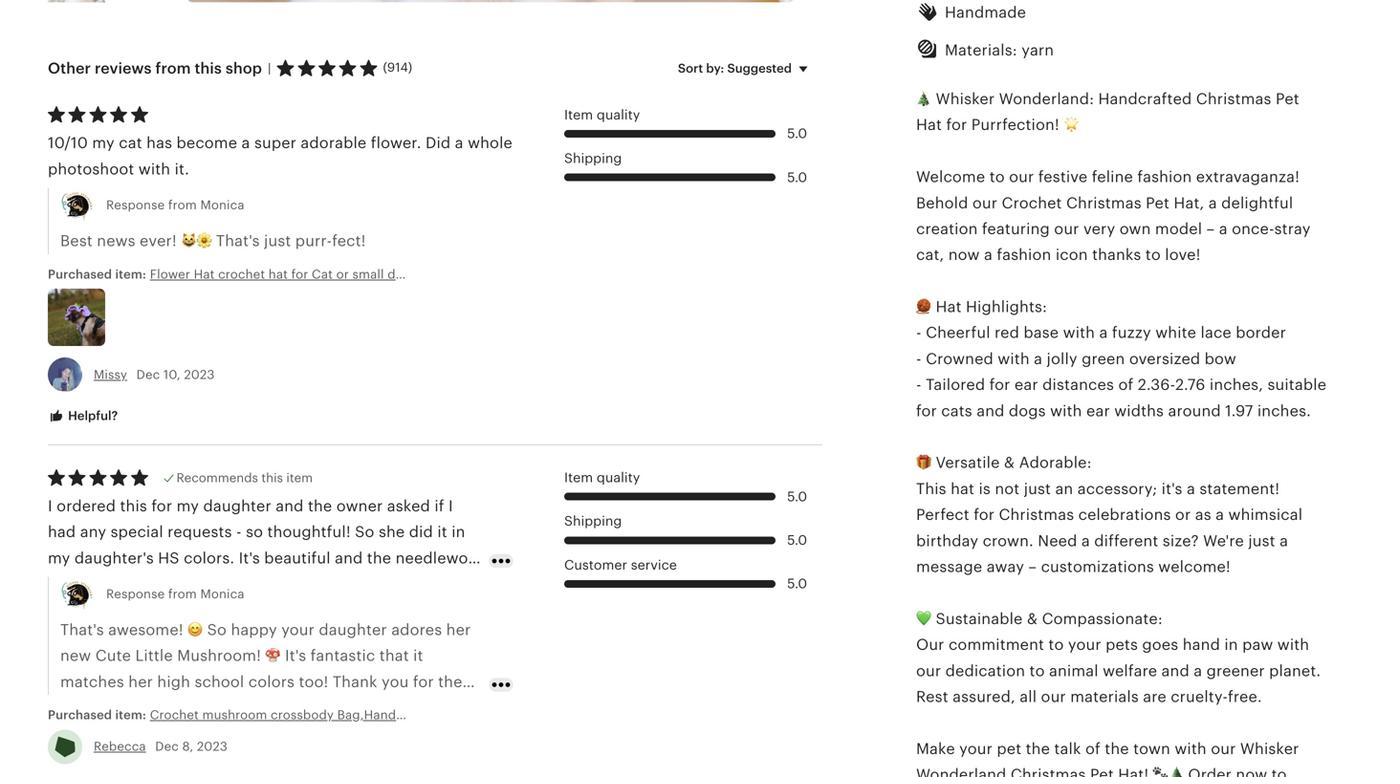 Task type: vqa. For each thing, say whether or not it's contained in the screenshot.
the bottommost in
yes



Task type: locate. For each thing, give the bounding box(es) containing it.
1 vertical spatial of
[[1086, 741, 1101, 758]]

🎄 whisker wonderland: handcrafted christmas pet hat for purrfection! 🌟
[[916, 90, 1300, 134]]

0 horizontal spatial pet
[[1091, 767, 1114, 778]]

0 vertical spatial &
[[1004, 455, 1015, 472]]

1 vertical spatial item:
[[115, 708, 146, 723]]

pet up extravaganza!
[[1276, 90, 1300, 108]]

just left purr-
[[264, 233, 291, 250]]

monica up mushroom
[[200, 587, 245, 602]]

2 quality from the top
[[597, 470, 640, 486]]

daughter's
[[75, 550, 154, 567]]

very
[[1084, 220, 1116, 238]]

in up the greener
[[1225, 637, 1239, 654]]

to
[[990, 168, 1005, 186], [1146, 246, 1161, 264], [307, 576, 323, 593], [1049, 637, 1064, 654], [1030, 663, 1045, 680]]

assured,
[[953, 689, 1016, 706]]

welcome
[[916, 168, 986, 186]]

crown.
[[983, 533, 1034, 550]]

3 5.0 from the top
[[787, 489, 807, 505]]

1 vertical spatial quality
[[597, 470, 640, 486]]

0 vertical spatial item
[[564, 107, 593, 122]]

crochet
[[351, 576, 408, 593]]

🍄
[[265, 648, 281, 665]]

pet inside make your pet the talk of the town with our whisker wonderland christmas pet hat! 🐾🌲 order now t
[[1091, 767, 1114, 778]]

your right "happy" on the bottom left
[[281, 622, 315, 639]]

0 vertical spatial item quality
[[564, 107, 640, 122]]

i up had at the left of the page
[[48, 498, 52, 515]]

hat inside 🧶 hat highlights: - cheerful red base with a fuzzy white lace border - crowned with a jolly green oversized bow - tailored for ear distances of 2.36-2.76 inches, suitable for cats and dogs with ear widths around 1.97 inches.
[[936, 299, 962, 316]]

🎁 versatile & adorable: this hat is not just an accessory; it's a statement! perfect for christmas celebrations or as a whimsical birthday crown. need a different size? we're just a message away – customizations welcome!
[[916, 455, 1303, 576]]

0 horizontal spatial now
[[949, 246, 980, 264]]

an
[[1056, 481, 1074, 498]]

from right reviews
[[155, 60, 191, 77]]

shop left '|'
[[226, 60, 262, 77]]

for up dogs
[[990, 377, 1011, 394]]

a left super
[[242, 135, 250, 152]]

response from monica down hs
[[106, 587, 245, 602]]

1 response from monica from the top
[[106, 198, 245, 212]]

little inside that's awesome! 😊 so happy your daughter adores her new cute little mushroom! 🍄 it's fantastic that it matches her high school colors too! thank you for the love and recommendation! ❤️
[[135, 648, 173, 665]]

❤️
[[265, 700, 280, 717]]

0 horizontal spatial i
[[48, 498, 52, 515]]

1 purchased from the top
[[48, 267, 112, 282]]

just
[[264, 233, 291, 250], [1024, 481, 1051, 498], [1249, 533, 1276, 550]]

0 vertical spatial my
[[92, 135, 115, 152]]

a right hat, on the right of page
[[1209, 194, 1218, 212]]

1 vertical spatial pet
[[1146, 194, 1170, 212]]

it's right 🍄
[[285, 648, 306, 665]]

are
[[1143, 689, 1167, 706]]

the up crochet
[[367, 550, 391, 567]]

– right 'away'
[[1029, 559, 1037, 576]]

1 horizontal spatial ear
[[1087, 403, 1110, 420]]

shipping
[[564, 151, 622, 166], [564, 514, 622, 529]]

0 horizontal spatial &
[[1004, 455, 1015, 472]]

shop inside i ordered this for my daughter and the owner asked if i had any special requests - so thoughtful!  so she did it in my daughter's hs colors. it's beautiful and the needlework is perfect. my daughter is learning to do crochet and loves her cute little mushroom and put it on her backpack.  highly recommend this shop : )
[[307, 628, 343, 645]]

1 horizontal spatial now
[[1236, 767, 1268, 778]]

0 vertical spatial monica
[[200, 198, 245, 212]]

0 vertical spatial hat
[[916, 116, 942, 134]]

cute up matches
[[95, 648, 131, 665]]

0 horizontal spatial that's
[[60, 622, 104, 639]]

2.36-
[[1138, 377, 1176, 394]]

0 vertical spatial so
[[355, 524, 375, 541]]

with up order
[[1175, 741, 1207, 758]]

1 vertical spatial 2023
[[197, 740, 228, 754]]

fashion down the featuring
[[997, 246, 1052, 264]]

0 vertical spatial 2023
[[184, 368, 215, 382]]

and down goes at the bottom
[[1162, 663, 1190, 680]]

0 vertical spatial dec
[[136, 368, 160, 382]]

0 horizontal spatial just
[[264, 233, 291, 250]]

5.0
[[787, 126, 807, 141], [787, 170, 807, 185], [787, 489, 807, 505], [787, 533, 807, 548], [787, 576, 807, 592]]

statement!
[[1200, 481, 1280, 498]]

1 vertical spatial hat
[[936, 299, 962, 316]]

to up crochet
[[990, 168, 1005, 186]]

delightful
[[1222, 194, 1294, 212]]

size?
[[1163, 533, 1199, 550]]

1 horizontal spatial shop
[[307, 628, 343, 645]]

purchased down matches
[[48, 708, 112, 723]]

that's down loves at bottom left
[[60, 622, 104, 639]]

our right all
[[1041, 689, 1066, 706]]

1 horizontal spatial so
[[355, 524, 375, 541]]

colors.
[[184, 550, 235, 567]]

of inside make your pet the talk of the town with our whisker wonderland christmas pet hat! 🐾🌲 order now t
[[1086, 741, 1101, 758]]

a up cruelty-
[[1194, 663, 1203, 680]]

my
[[92, 135, 115, 152], [177, 498, 199, 515], [48, 550, 70, 567]]

1 vertical spatial little
[[135, 648, 173, 665]]

dec for 8,
[[155, 740, 179, 754]]

0 horizontal spatial your
[[281, 622, 315, 639]]

pet
[[1276, 90, 1300, 108], [1146, 194, 1170, 212], [1091, 767, 1114, 778]]

customer service
[[564, 557, 677, 573]]

a left jolly
[[1034, 351, 1043, 368]]

0 vertical spatial quality
[[597, 107, 640, 122]]

1 vertical spatial now
[[1236, 767, 1268, 778]]

1 vertical spatial dec
[[155, 740, 179, 754]]

our up icon
[[1054, 220, 1080, 238]]

0 horizontal spatial it
[[351, 602, 361, 619]]

so down owner
[[355, 524, 375, 541]]

our
[[916, 637, 945, 654]]

2 item from the top
[[564, 470, 593, 486]]

0 vertical spatial –
[[1207, 220, 1215, 238]]

customer
[[564, 557, 628, 573]]

ear up dogs
[[1015, 377, 1039, 394]]

dedication
[[946, 663, 1026, 680]]

1 vertical spatial fashion
[[997, 246, 1052, 264]]

ear
[[1015, 377, 1039, 394], [1087, 403, 1110, 420]]

0 vertical spatial of
[[1119, 377, 1134, 394]]

0 vertical spatial it's
[[239, 550, 260, 567]]

1 vertical spatial so
[[207, 622, 227, 639]]

white
[[1156, 325, 1197, 342]]

0 horizontal spatial so
[[207, 622, 227, 639]]

– inside welcome to our festive feline fashion extravaganza! behold our crochet christmas pet hat, a delightful creation featuring our very own model – a once-stray cat, now a fashion icon thanks to love!
[[1207, 220, 1215, 238]]

not
[[995, 481, 1020, 498]]

a up green
[[1100, 325, 1108, 342]]

daughter
[[203, 498, 272, 515], [153, 576, 222, 593], [319, 622, 387, 639]]

2 horizontal spatial just
[[1249, 533, 1276, 550]]

daughter down hs
[[153, 576, 222, 593]]

your inside make your pet the talk of the town with our whisker wonderland christmas pet hat! 🐾🌲 order now t
[[960, 741, 993, 758]]

1 vertical spatial ear
[[1087, 403, 1110, 420]]

0 horizontal spatial –
[[1029, 559, 1037, 576]]

1 horizontal spatial it's
[[285, 648, 306, 665]]

christmas up need
[[999, 507, 1074, 524]]

monica
[[200, 198, 245, 212], [200, 587, 245, 602]]

cute up "awesome!"
[[124, 602, 159, 619]]

it's
[[239, 550, 260, 567], [285, 648, 306, 665]]

item
[[564, 107, 593, 122], [564, 470, 593, 486]]

so
[[355, 524, 375, 541], [207, 622, 227, 639]]

item quality
[[564, 107, 640, 122], [564, 470, 640, 486]]

it
[[437, 524, 448, 541], [351, 602, 361, 619], [413, 648, 423, 665]]

to up animal
[[1049, 637, 1064, 654]]

response up "awesome!"
[[106, 587, 165, 602]]

whisker inside 🎄 whisker wonderland: handcrafted christmas pet hat for purrfection! 🌟
[[936, 90, 995, 108]]

thoughtful!
[[267, 524, 351, 541]]

2 horizontal spatial your
[[1068, 637, 1102, 654]]

0 horizontal spatial fashion
[[997, 246, 1052, 264]]

2 monica from the top
[[200, 587, 245, 602]]

2 response from the top
[[106, 587, 165, 602]]

1 vertical spatial whisker
[[1241, 741, 1300, 758]]

0 horizontal spatial in
[[452, 524, 465, 541]]

0 vertical spatial ear
[[1015, 377, 1039, 394]]

1 vertical spatial that's
[[60, 622, 104, 639]]

0 vertical spatial little
[[164, 602, 201, 619]]

2 vertical spatial my
[[48, 550, 70, 567]]

1 vertical spatial daughter
[[153, 576, 222, 593]]

0 vertical spatial that's
[[216, 233, 260, 250]]

cute inside i ordered this for my daughter and the owner asked if i had any special requests - so thoughtful!  so she did it in my daughter's hs colors. it's beautiful and the needlework is perfect. my daughter is learning to do crochet and loves her cute little mushroom and put it on her backpack.  highly recommend this shop : )
[[124, 602, 159, 619]]

purchased item: down matches
[[48, 708, 150, 723]]

reviews
[[95, 60, 152, 77]]

1 item quality from the top
[[564, 107, 640, 122]]

0 vertical spatial cute
[[124, 602, 159, 619]]

– right "model"
[[1207, 220, 1215, 238]]

handcrafted
[[1099, 90, 1192, 108]]

shop left :
[[307, 628, 343, 645]]

now right order
[[1236, 767, 1268, 778]]

2023 right 10,
[[184, 368, 215, 382]]

1 vertical spatial my
[[177, 498, 199, 515]]

1 vertical spatial –
[[1029, 559, 1037, 576]]

with inside 10/10 my cat has become a super adorable flower. did a whole photoshoot with it.
[[138, 161, 170, 178]]

adorable
[[301, 135, 367, 152]]

&
[[1004, 455, 1015, 472], [1027, 611, 1038, 628]]

and up do
[[335, 550, 363, 567]]

hat right 🧶
[[936, 299, 962, 316]]

daughter down recommends this item
[[203, 498, 272, 515]]

fantastic
[[311, 648, 375, 665]]

to left do
[[307, 576, 323, 593]]

0 vertical spatial pet
[[1276, 90, 1300, 108]]

sort by: suggested
[[678, 61, 792, 75]]

1 vertical spatial purchased
[[48, 708, 112, 723]]

|
[[268, 61, 271, 75]]

whisker inside make your pet the talk of the town with our whisker wonderland christmas pet hat! 🐾🌲 order now t
[[1241, 741, 1300, 758]]

cruelty-
[[1171, 689, 1228, 706]]

it left on
[[351, 602, 361, 619]]

adorable:
[[1019, 455, 1092, 472]]

2 horizontal spatial pet
[[1276, 90, 1300, 108]]

whisker down free.
[[1241, 741, 1300, 758]]

pet inside 🎄 whisker wonderland: handcrafted christmas pet hat for purrfection! 🌟
[[1276, 90, 1300, 108]]

0 vertical spatial now
[[949, 246, 980, 264]]

your up animal
[[1068, 637, 1102, 654]]

0 vertical spatial whisker
[[936, 90, 995, 108]]

in up needlework at the left of page
[[452, 524, 465, 541]]

pet
[[997, 741, 1022, 758]]

loves
[[48, 602, 91, 619]]

materials: yarn
[[945, 41, 1054, 59]]

inches,
[[1210, 377, 1264, 394]]

0 vertical spatial purchased item:
[[48, 267, 150, 282]]

pet inside welcome to our festive feline fashion extravaganza! behold our crochet christmas pet hat, a delightful creation featuring our very own model – a once-stray cat, now a fashion icon thanks to love!
[[1146, 194, 1170, 212]]

fashion up hat, on the right of page
[[1138, 168, 1192, 186]]

response up the news at the top of page
[[106, 198, 165, 212]]

0 horizontal spatial it's
[[239, 550, 260, 567]]

🎁
[[916, 455, 932, 472]]

it right that
[[413, 648, 423, 665]]

2 horizontal spatial it
[[437, 524, 448, 541]]

1 purchased item: from the top
[[48, 267, 150, 282]]

🐾🌲
[[1153, 767, 1184, 778]]

from
[[155, 60, 191, 77], [168, 198, 197, 212], [168, 587, 197, 602]]

missy
[[94, 368, 127, 382]]

featuring
[[982, 220, 1050, 238]]

my inside 10/10 my cat has become a super adorable flower. did a whole photoshoot with it.
[[92, 135, 115, 152]]

2 horizontal spatial is
[[979, 481, 991, 498]]

our up crochet
[[1009, 168, 1034, 186]]

a inside 💚 sustainable & compassionate: our commitment to your pets goes hand in paw with our dedication to animal welfare and a greener planet. rest assured, all our materials are cruelty-free.
[[1194, 663, 1203, 680]]

0 vertical spatial purchased
[[48, 267, 112, 282]]

so
[[246, 524, 263, 541]]

our
[[1009, 168, 1034, 186], [973, 194, 998, 212], [1054, 220, 1080, 238], [916, 663, 942, 680], [1041, 689, 1066, 706], [1211, 741, 1236, 758]]

for down hat
[[974, 507, 995, 524]]

0 horizontal spatial whisker
[[936, 90, 995, 108]]

ear down distances
[[1087, 403, 1110, 420]]

a right need
[[1082, 533, 1090, 550]]

10,
[[163, 368, 181, 382]]

it's inside that's awesome! 😊 so happy your daughter adores her new cute little mushroom! 🍄 it's fantastic that it matches her high school colors too! thank you for the love and recommendation! ❤️
[[285, 648, 306, 665]]

for up special
[[151, 498, 172, 515]]

my left cat at the top of page
[[92, 135, 115, 152]]

once-
[[1232, 220, 1275, 238]]

item: down the news at the top of page
[[115, 267, 146, 282]]

10/10 my cat has become a super adorable flower. did a whole photoshoot with it.
[[48, 135, 513, 178]]

a left once-
[[1219, 220, 1228, 238]]

2 shipping from the top
[[564, 514, 622, 529]]

0 vertical spatial in
[[452, 524, 465, 541]]

now inside welcome to our festive feline fashion extravaganza! behold our crochet christmas pet hat, a delightful creation featuring our very own model – a once-stray cat, now a fashion icon thanks to love!
[[949, 246, 980, 264]]

whisker
[[936, 90, 995, 108], [1241, 741, 1300, 758]]

1 vertical spatial response from monica
[[106, 587, 245, 602]]

1 monica from the top
[[200, 198, 245, 212]]

it's
[[1162, 481, 1183, 498]]

with up jolly
[[1063, 325, 1095, 342]]

2 vertical spatial it
[[413, 648, 423, 665]]

suitable
[[1268, 377, 1327, 394]]

1 vertical spatial it
[[351, 602, 361, 619]]

pet left hat!
[[1091, 767, 1114, 778]]

and down needlework at the left of page
[[413, 576, 441, 593]]

1 vertical spatial &
[[1027, 611, 1038, 628]]

1 horizontal spatial pet
[[1146, 194, 1170, 212]]

& inside 💚 sustainable & compassionate: our commitment to your pets goes hand in paw with our dedication to animal welfare and a greener planet. rest assured, all our materials are cruelty-free.
[[1027, 611, 1038, 628]]

so right 😊
[[207, 622, 227, 639]]

happy
[[231, 622, 277, 639]]

purchased item: down the news at the top of page
[[48, 267, 150, 282]]

our up the featuring
[[973, 194, 998, 212]]

learning
[[242, 576, 303, 593]]

-
[[916, 325, 922, 342], [916, 351, 922, 368], [916, 377, 922, 394], [236, 524, 242, 541]]

1 horizontal spatial that's
[[216, 233, 260, 250]]

become
[[176, 135, 237, 152]]

& up not
[[1004, 455, 1015, 472]]

red
[[995, 325, 1020, 342]]

goes
[[1143, 637, 1179, 654]]

just left an
[[1024, 481, 1051, 498]]

1 vertical spatial cute
[[95, 648, 131, 665]]

super
[[254, 135, 297, 152]]

2023 for missy dec 10, 2023
[[184, 368, 215, 382]]

it right the 'did'
[[437, 524, 448, 541]]

- left crowned
[[916, 351, 922, 368]]

1 vertical spatial item quality
[[564, 470, 640, 486]]

1 vertical spatial shipping
[[564, 514, 622, 529]]

0 vertical spatial fashion
[[1138, 168, 1192, 186]]

hat down 🎄
[[916, 116, 942, 134]]

- left so
[[236, 524, 242, 541]]

1 vertical spatial response
[[106, 587, 165, 602]]

just down the whimsical
[[1249, 533, 1276, 550]]

5 5.0 from the top
[[787, 576, 807, 592]]

extravaganza!
[[1197, 168, 1300, 186]]

of inside 🧶 hat highlights: - cheerful red base with a fuzzy white lace border - crowned with a jolly green oversized bow - tailored for ear distances of 2.36-2.76 inches, suitable for cats and dogs with ear widths around 1.97 inches.
[[1119, 377, 1134, 394]]

cheerful
[[926, 325, 991, 342]]

0 vertical spatial item:
[[115, 267, 146, 282]]

0 horizontal spatial shop
[[226, 60, 262, 77]]

1 vertical spatial item
[[564, 470, 593, 486]]

for up welcome
[[947, 116, 967, 134]]

1 horizontal spatial –
[[1207, 220, 1215, 238]]

helpful?
[[65, 409, 118, 423]]

of right talk
[[1086, 741, 1101, 758]]

for inside 🎄 whisker wonderland: handcrafted christmas pet hat for purrfection! 🌟
[[947, 116, 967, 134]]

now down creation at right
[[949, 246, 980, 264]]

daughter down put on the bottom left of the page
[[319, 622, 387, 639]]

adores
[[391, 622, 442, 639]]

2023
[[184, 368, 215, 382], [197, 740, 228, 754]]

0 horizontal spatial my
[[48, 550, 70, 567]]

from down it.
[[168, 198, 197, 212]]

that's awesome! 😊 so happy your daughter adores her new cute little mushroom! 🍄 it's fantastic that it matches her high school colors too! thank you for the love and recommendation! ❤️
[[60, 622, 471, 717]]

1 horizontal spatial whisker
[[1241, 741, 1300, 758]]

& inside 🎁 versatile & adorable: this hat is not just an accessory; it's a statement! perfect for christmas celebrations or as a whimsical birthday crown. need a different size? we're just a message away – customizations welcome!
[[1004, 455, 1015, 472]]

1 horizontal spatial of
[[1119, 377, 1134, 394]]

border
[[1236, 325, 1287, 342]]

1 horizontal spatial is
[[226, 576, 238, 593]]

is inside 🎁 versatile & adorable: this hat is not just an accessory; it's a statement! perfect for christmas celebrations or as a whimsical birthday crown. need a different size? we're just a message away – customizations welcome!
[[979, 481, 991, 498]]

my up requests
[[177, 498, 199, 515]]

1 horizontal spatial your
[[960, 741, 993, 758]]

1 vertical spatial shop
[[307, 628, 343, 645]]

all
[[1020, 689, 1037, 706]]

1 vertical spatial purchased item:
[[48, 708, 150, 723]]

1 response from the top
[[106, 198, 165, 212]]

in
[[452, 524, 465, 541], [1225, 637, 1239, 654]]

had
[[48, 524, 76, 541]]

christmas down talk
[[1011, 767, 1086, 778]]

2 vertical spatial pet
[[1091, 767, 1114, 778]]

2023 for rebecca dec 8, 2023
[[197, 740, 228, 754]]

on
[[365, 602, 384, 619]]

different
[[1095, 533, 1159, 550]]

with down distances
[[1050, 403, 1082, 420]]

& for adorable:
[[1004, 455, 1015, 472]]

our up order
[[1211, 741, 1236, 758]]

1 vertical spatial it's
[[285, 648, 306, 665]]

pets
[[1106, 637, 1138, 654]]

1 vertical spatial just
[[1024, 481, 1051, 498]]

0 horizontal spatial of
[[1086, 741, 1101, 758]]

order
[[1188, 767, 1232, 778]]



Task type: describe. For each thing, give the bounding box(es) containing it.
and left put on the bottom left of the page
[[289, 602, 317, 619]]

1 i from the left
[[48, 498, 52, 515]]

she
[[379, 524, 405, 541]]

best
[[60, 233, 93, 250]]

other
[[48, 60, 91, 77]]

– inside 🎁 versatile & adorable: this hat is not just an accessory; it's a statement! perfect for christmas celebrations or as a whimsical birthday crown. need a different size? we're just a message away – customizations welcome!
[[1029, 559, 1037, 576]]

sort by: suggested button
[[664, 48, 829, 88]]

1.97
[[1226, 403, 1254, 420]]

hat inside 🎄 whisker wonderland: handcrafted christmas pet hat for purrfection! 🌟
[[916, 116, 942, 134]]

make
[[916, 741, 955, 758]]

missy added a photo of their purchase image
[[48, 289, 105, 346]]

this up 🍄
[[275, 628, 302, 645]]

her left high on the bottom of page
[[128, 674, 153, 691]]

(914)
[[383, 60, 413, 75]]

model
[[1156, 220, 1203, 238]]

and inside 🧶 hat highlights: - cheerful red base with a fuzzy white lace border - crowned with a jolly green oversized bow - tailored for ear distances of 2.36-2.76 inches, suitable for cats and dogs with ear widths around 1.97 inches.
[[977, 403, 1005, 420]]

the inside that's awesome! 😊 so happy your daughter adores her new cute little mushroom! 🍄 it's fantastic that it matches her high school colors too! thank you for the love and recommendation! ❤️
[[438, 674, 463, 691]]

christmas inside 🎁 versatile & adorable: this hat is not just an accessory; it's a statement! perfect for christmas celebrations or as a whimsical birthday crown. need a different size? we're just a message away – customizations welcome!
[[999, 507, 1074, 524]]

crochet
[[1002, 194, 1062, 212]]

hat!
[[1119, 767, 1149, 778]]

🧶
[[916, 299, 932, 316]]

4 5.0 from the top
[[787, 533, 807, 548]]

1 5.0 from the top
[[787, 126, 807, 141]]

recommendation!
[[128, 700, 261, 717]]

1 horizontal spatial fashion
[[1138, 168, 1192, 186]]

her right adores
[[446, 622, 471, 639]]

that's inside that's awesome! 😊 so happy your daughter adores her new cute little mushroom! 🍄 it's fantastic that it matches her high school colors too! thank you for the love and recommendation! ❤️
[[60, 622, 104, 639]]

little inside i ordered this for my daughter and the owner asked if i had any special requests - so thoughtful!  so she did it in my daughter's hs colors. it's beautiful and the needlework is perfect. my daughter is learning to do crochet and loves her cute little mushroom and put it on her backpack.  highly recommend this shop : )
[[164, 602, 201, 619]]

so inside i ordered this for my daughter and the owner asked if i had any special requests - so thoughtful!  so she did it in my daughter's hs colors. it's beautiful and the needlework is perfect. my daughter is learning to do crochet and loves her cute little mushroom and put it on her backpack.  highly recommend this shop : )
[[355, 524, 375, 541]]

for inside i ordered this for my daughter and the owner asked if i had any special requests - so thoughtful!  so she did it in my daughter's hs colors. it's beautiful and the needlework is perfect. my daughter is learning to do crochet and loves her cute little mushroom and put it on her backpack.  highly recommend this shop : )
[[151, 498, 172, 515]]

in inside i ordered this for my daughter and the owner asked if i had any special requests - so thoughtful!  so she did it in my daughter's hs colors. it's beautiful and the needlework is perfect. my daughter is learning to do crochet and loves her cute little mushroom and put it on her backpack.  highly recommend this shop : )
[[452, 524, 465, 541]]

recommends this item
[[177, 471, 313, 486]]

the up hat!
[[1105, 741, 1129, 758]]

materials
[[1071, 689, 1139, 706]]

0 vertical spatial daughter
[[203, 498, 272, 515]]

make your pet the talk of the town with our whisker wonderland christmas pet hat! 🐾🌲 order now t
[[916, 741, 1312, 778]]

for left cats
[[916, 403, 937, 420]]

)
[[356, 628, 362, 645]]

- down 🧶
[[916, 325, 922, 342]]

0 vertical spatial from
[[155, 60, 191, 77]]

your inside 💚 sustainable & compassionate: our commitment to your pets goes hand in paw with our dedication to animal welfare and a greener planet. rest assured, all our materials are cruelty-free.
[[1068, 637, 1102, 654]]

0 vertical spatial it
[[437, 524, 448, 541]]

crowned
[[926, 351, 994, 368]]

- inside i ordered this for my daughter and the owner asked if i had any special requests - so thoughtful!  so she did it in my daughter's hs colors. it's beautiful and the needlework is perfect. my daughter is learning to do crochet and loves her cute little mushroom and put it on her backpack.  highly recommend this shop : )
[[236, 524, 242, 541]]

our inside make your pet the talk of the town with our whisker wonderland christmas pet hat! 🐾🌲 order now t
[[1211, 741, 1236, 758]]

and down "item"
[[276, 498, 304, 515]]

mushroom!
[[177, 648, 261, 665]]

message
[[916, 559, 983, 576]]

jolly
[[1047, 351, 1078, 368]]

the up thoughtful! at the left bottom of page
[[308, 498, 332, 515]]

1 item: from the top
[[115, 267, 146, 282]]

daughter inside that's awesome! 😊 so happy your daughter adores her new cute little mushroom! 🍄 it's fantastic that it matches her high school colors too! thank you for the love and recommendation! ❤️
[[319, 622, 387, 639]]

a right as
[[1216, 507, 1225, 524]]

as
[[1195, 507, 1212, 524]]

for inside 🎁 versatile & adorable: this hat is not just an accessory; it's a statement! perfect for christmas celebrations or as a whimsical birthday crown. need a different size? we're just a message away – customizations welcome!
[[974, 507, 995, 524]]

you
[[382, 674, 409, 691]]

and inside 💚 sustainable & compassionate: our commitment to your pets goes hand in paw with our dedication to animal welfare and a greener planet. rest assured, all our materials are cruelty-free.
[[1162, 663, 1190, 680]]

creation
[[916, 220, 978, 238]]

your inside that's awesome! 😊 so happy your daughter adores her new cute little mushroom! 🍄 it's fantastic that it matches her high school colors too! thank you for the love and recommendation! ❤️
[[281, 622, 315, 639]]

highlights:
[[966, 299, 1048, 316]]

2 vertical spatial just
[[1249, 533, 1276, 550]]

dec for 10,
[[136, 368, 160, 382]]

did
[[426, 135, 451, 152]]

i ordered this for my daughter and the owner asked if i had any special requests - so thoughtful!  so she did it in my daughter's hs colors. it's beautiful and the needlework is perfect. my daughter is learning to do crochet and loves her cute little mushroom and put it on her backpack.  highly recommend this shop : )
[[48, 498, 483, 645]]

😸🌼
[[181, 233, 212, 250]]

1 vertical spatial from
[[168, 198, 197, 212]]

special
[[111, 524, 163, 541]]

with inside make your pet the talk of the town with our whisker wonderland christmas pet hat! 🐾🌲 order now t
[[1175, 741, 1207, 758]]

whimsical
[[1229, 507, 1303, 524]]

school
[[195, 674, 244, 691]]

this left "item"
[[262, 471, 283, 486]]

cute inside that's awesome! 😊 so happy your daughter adores her new cute little mushroom! 🍄 it's fantastic that it matches her high school colors too! thank you for the love and recommendation! ❤️
[[95, 648, 131, 665]]

mushroom
[[205, 602, 285, 619]]

missy link
[[94, 368, 127, 382]]

materials:
[[945, 41, 1018, 59]]

new
[[60, 648, 91, 665]]

highly
[[128, 628, 176, 645]]

our down our
[[916, 663, 942, 680]]

0 vertical spatial just
[[264, 233, 291, 250]]

dogs
[[1009, 403, 1046, 420]]

this up special
[[120, 498, 147, 515]]

love
[[60, 700, 91, 717]]

2 vertical spatial from
[[168, 587, 197, 602]]

💚 sustainable & compassionate: our commitment to your pets goes hand in paw with our dedication to animal welfare and a greener planet. rest assured, all our materials are cruelty-free.
[[916, 611, 1321, 706]]

news
[[97, 233, 136, 250]]

paw
[[1243, 637, 1274, 654]]

2 i from the left
[[449, 498, 453, 515]]

2 horizontal spatial my
[[177, 498, 199, 515]]

ordered
[[57, 498, 116, 515]]

christmas inside welcome to our festive feline fashion extravaganza! behold our crochet christmas pet hat, a delightful creation featuring our very own model – a once-stray cat, now a fashion icon thanks to love!
[[1067, 194, 1142, 212]]

and inside that's awesome! 😊 so happy your daughter adores her new cute little mushroom! 🍄 it's fantastic that it matches her high school colors too! thank you for the love and recommendation! ❤️
[[95, 700, 123, 717]]

to inside i ordered this for my daughter and the owner asked if i had any special requests - so thoughtful!  so she did it in my daughter's hs colors. it's beautiful and the needlework is perfect. my daughter is learning to do crochet and loves her cute little mushroom and put it on her backpack.  highly recommend this shop : )
[[307, 576, 323, 593]]

it inside that's awesome! 😊 so happy your daughter adores her new cute little mushroom! 🍄 it's fantastic that it matches her high school colors too! thank you for the love and recommendation! ❤️
[[413, 648, 423, 665]]

ever!
[[140, 233, 177, 250]]

to left love!
[[1146, 246, 1161, 264]]

0 horizontal spatial is
[[48, 576, 60, 593]]

perfect.
[[64, 576, 123, 593]]

0 horizontal spatial ear
[[1015, 377, 1039, 394]]

- left tailored
[[916, 377, 922, 394]]

photoshoot
[[48, 161, 134, 178]]

10/10
[[48, 135, 88, 152]]

owner
[[336, 498, 383, 515]]

own
[[1120, 220, 1151, 238]]

a down the featuring
[[984, 246, 993, 264]]

2 purchased from the top
[[48, 708, 112, 723]]

2 5.0 from the top
[[787, 170, 807, 185]]

for inside that's awesome! 😊 so happy your daughter adores her new cute little mushroom! 🍄 it's fantastic that it matches her high school colors too! thank you for the love and recommendation! ❤️
[[413, 674, 434, 691]]

1 horizontal spatial just
[[1024, 481, 1051, 498]]

this left '|'
[[195, 60, 222, 77]]

this
[[916, 481, 947, 498]]

awesome!
[[108, 622, 183, 639]]

versatile
[[936, 455, 1000, 472]]

1 item from the top
[[564, 107, 593, 122]]

thanks
[[1093, 246, 1142, 264]]

it's inside i ordered this for my daughter and the owner asked if i had any special requests - so thoughtful!  so she did it in my daughter's hs colors. it's beautiful and the needlework is perfect. my daughter is learning to do crochet and loves her cute little mushroom and put it on her backpack.  highly recommend this shop : )
[[239, 550, 260, 567]]

helpful? button
[[33, 399, 132, 434]]

it.
[[175, 161, 189, 178]]

the right pet
[[1026, 741, 1050, 758]]

a right it's
[[1187, 481, 1196, 498]]

cat
[[119, 135, 142, 152]]

hand
[[1183, 637, 1221, 654]]

a down the whimsical
[[1280, 533, 1289, 550]]

1 shipping from the top
[[564, 151, 622, 166]]

2 item: from the top
[[115, 708, 146, 723]]

christmas inside 🎄 whisker wonderland: handcrafted christmas pet hat for purrfection! 🌟
[[1197, 90, 1272, 108]]

with inside 💚 sustainable & compassionate: our commitment to your pets goes hand in paw with our dedication to animal welfare and a greener planet. rest assured, all our materials are cruelty-free.
[[1278, 637, 1310, 654]]

lace
[[1201, 325, 1232, 342]]

suggested
[[727, 61, 792, 75]]

🌟
[[1064, 116, 1079, 134]]

fuzzy
[[1112, 325, 1152, 342]]

icon
[[1056, 246, 1088, 264]]

matches
[[60, 674, 124, 691]]

commitment
[[949, 637, 1045, 654]]

so inside that's awesome! 😊 so happy your daughter adores her new cute little mushroom! 🍄 it's fantastic that it matches her high school colors too! thank you for the love and recommendation! ❤️
[[207, 622, 227, 639]]

2 item quality from the top
[[564, 470, 640, 486]]

we're
[[1204, 533, 1245, 550]]

2.76
[[1176, 377, 1206, 394]]

oversized
[[1130, 351, 1201, 368]]

her down the perfect.
[[95, 602, 119, 619]]

welcome to our festive feline fashion extravaganza! behold our crochet christmas pet hat, a delightful creation featuring our very own model – a once-stray cat, now a fashion icon thanks to love!
[[916, 168, 1311, 264]]

1 quality from the top
[[597, 107, 640, 122]]

in inside 💚 sustainable & compassionate: our commitment to your pets goes hand in paw with our dedication to animal welfare and a greener planet. rest assured, all our materials are cruelty-free.
[[1225, 637, 1239, 654]]

welcome!
[[1159, 559, 1231, 576]]

now inside make your pet the talk of the town with our whisker wonderland christmas pet hat! 🐾🌲 order now t
[[1236, 767, 1268, 778]]

other reviews from this shop
[[48, 60, 262, 77]]

& for compassionate:
[[1027, 611, 1038, 628]]

a right the did
[[455, 135, 464, 152]]

her up adores
[[388, 602, 413, 619]]

😊
[[188, 622, 203, 639]]

with down red
[[998, 351, 1030, 368]]

flower.
[[371, 135, 421, 152]]

sustainable
[[936, 611, 1023, 628]]

:
[[347, 628, 352, 645]]

2 purchased item: from the top
[[48, 708, 150, 723]]

christmas inside make your pet the talk of the town with our whisker wonderland christmas pet hat! 🐾🌲 order now t
[[1011, 767, 1086, 778]]

to up all
[[1030, 663, 1045, 680]]

2 response from monica from the top
[[106, 587, 245, 602]]

if
[[435, 498, 444, 515]]

hat
[[951, 481, 975, 498]]

my
[[127, 576, 149, 593]]

recommend
[[180, 628, 271, 645]]

asked
[[387, 498, 430, 515]]



